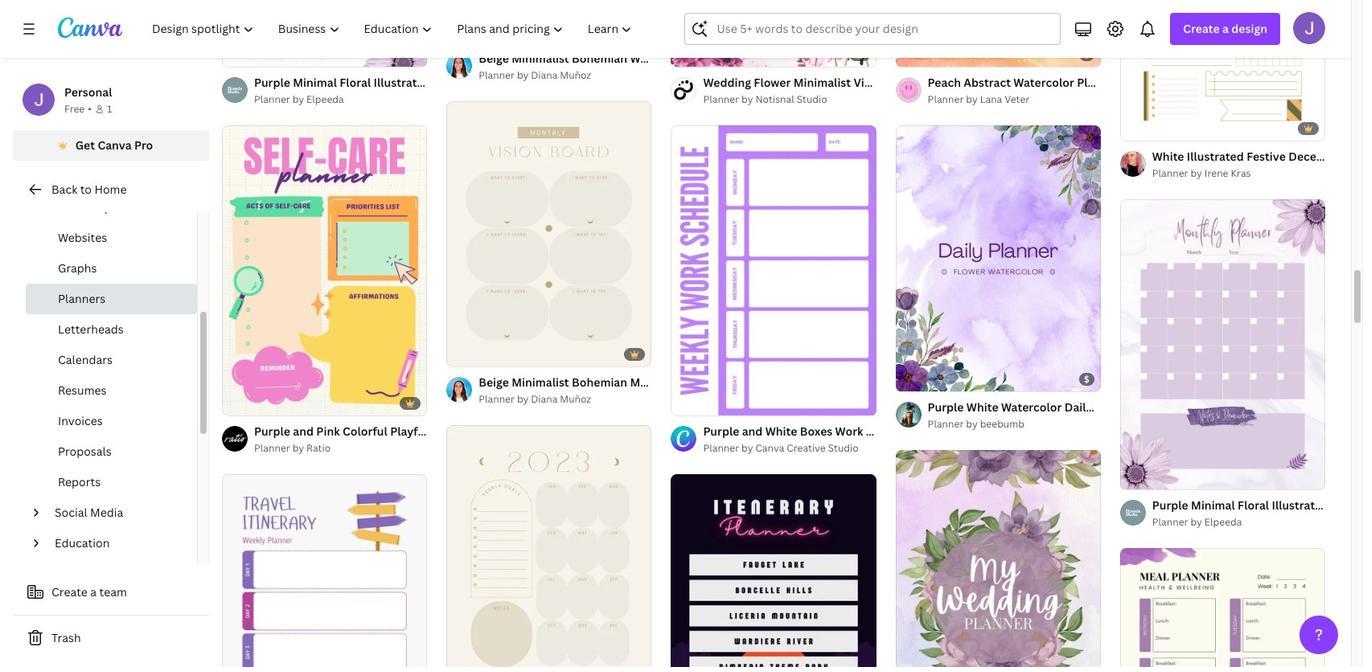 Task type: vqa. For each thing, say whether or not it's contained in the screenshot.
"Beige Minimalist Bohemian 2023 Yearly Goal Planner" image
yes



Task type: locate. For each thing, give the bounding box(es) containing it.
work
[[835, 424, 863, 439]]

colorful
[[343, 424, 388, 439]]

muñoz inside beige minimalist bohemian weekly task planner planner by diana muñoz
[[560, 68, 591, 82]]

floral for mont
[[1238, 498, 1269, 513]]

illustration for mont
[[1272, 498, 1332, 513]]

purple inside purple minimal floral illustration weekly planner planner by elpeeda
[[254, 75, 290, 90]]

$ up peach abstract watercolor planner cover link
[[1084, 48, 1090, 60]]

create left team at the bottom
[[51, 585, 88, 600]]

1 vertical spatial canva
[[756, 442, 784, 455]]

0 vertical spatial minimal
[[293, 75, 337, 90]]

canva left the pro
[[98, 138, 132, 153]]

schedule up lana
[[942, 75, 993, 90]]

minimal inside purple minimal floral illustration weekly planner planner by elpeeda
[[293, 75, 337, 90]]

bohemian left monthly
[[572, 375, 627, 390]]

1 horizontal spatial daily
[[1065, 399, 1093, 415]]

purple inside purple white watercolor daily planner planner by beebumb
[[928, 399, 964, 415]]

2 diana from the top
[[531, 392, 558, 406]]

1 horizontal spatial and
[[742, 424, 763, 439]]

0 vertical spatial muñoz
[[560, 68, 591, 82]]

1 horizontal spatial studio
[[828, 442, 859, 455]]

schedule right work
[[866, 424, 917, 439]]

$ up purple white watercolor daily planner link
[[1084, 373, 1090, 385]]

cute
[[431, 424, 457, 439]]

elpeeda inside purple minimal floral illustration weekly planner planner by elpeeda
[[306, 92, 344, 106]]

task
[[672, 50, 696, 66]]

letterheads
[[58, 322, 124, 337]]

floral inside purple minimal floral illustration mont planner by elpeeda
[[1238, 498, 1269, 513]]

create a team
[[51, 585, 127, 600]]

daily right care
[[512, 424, 540, 439]]

monthly
[[630, 375, 676, 390]]

canva left creative
[[756, 442, 784, 455]]

1 planner by diana muñoz link from the top
[[479, 67, 652, 83]]

0 vertical spatial watercolor
[[1014, 75, 1074, 90]]

1 vertical spatial beige
[[479, 375, 509, 390]]

1 horizontal spatial illustration
[[1272, 498, 1332, 513]]

beige minimalist bohemian weekly task planner image
[[447, 0, 652, 42]]

watercolor up the planner by beebumb 'link'
[[1001, 399, 1062, 415]]

and up planner by canva creative studio link
[[742, 424, 763, 439]]

notisnal
[[756, 93, 794, 106]]

and for white
[[742, 424, 763, 439]]

veter
[[1005, 93, 1030, 106]]

0 horizontal spatial elpeeda
[[306, 92, 344, 106]]

floral
[[340, 75, 371, 90], [1238, 498, 1269, 513]]

0 vertical spatial studio
[[797, 93, 827, 106]]

violet clean minimalist personal diet planner image
[[1120, 549, 1325, 668]]

media
[[90, 505, 123, 520]]

beige for beige minimalist bohemian monthly vision board planner
[[479, 375, 509, 390]]

1 horizontal spatial planner by elpeeda link
[[1152, 515, 1325, 531]]

illustration inside purple minimal floral illustration mont planner by elpeeda
[[1272, 498, 1332, 513]]

and inside purple and white boxes work schedule planner planner by canva creative studio
[[742, 424, 763, 439]]

by inside the purple and pink colorful playful cute self care daily planner planner by ratio
[[293, 441, 304, 455]]

planner by diana muñoz link down beige minimalist bohemian weekly task planner image
[[479, 67, 652, 83]]

1 vertical spatial muñoz
[[560, 392, 591, 406]]

december
[[1289, 149, 1346, 164]]

a left team at the bottom
[[90, 585, 97, 600]]

free •
[[64, 102, 92, 116]]

1 bohemian from the top
[[572, 50, 627, 66]]

0 horizontal spatial create
[[51, 585, 88, 600]]

minimal for purple minimal floral illustration mont
[[1191, 498, 1235, 513]]

purple minimal floral illustration weekly planner link
[[254, 74, 521, 92]]

1 horizontal spatial minimal
[[1191, 498, 1235, 513]]

2 vertical spatial white
[[765, 424, 797, 439]]

0 vertical spatial illustration
[[374, 75, 434, 90]]

purple for purple and pink colorful playful cute self care daily planner
[[254, 424, 290, 439]]

1 $ from the top
[[1084, 48, 1090, 60]]

create a team button
[[13, 577, 209, 609]]

2 beige from the top
[[479, 375, 509, 390]]

0 vertical spatial white
[[1152, 149, 1184, 164]]

diana inside beige minimalist bohemian weekly task planner planner by diana muñoz
[[531, 68, 558, 82]]

0 horizontal spatial weekly
[[437, 75, 476, 90]]

illustration
[[374, 75, 434, 90], [1272, 498, 1332, 513]]

white up beebumb
[[967, 399, 999, 415]]

1 vertical spatial schedule
[[866, 424, 917, 439]]

1 horizontal spatial create
[[1183, 21, 1220, 36]]

bohemian inside the beige minimalist bohemian monthly vision board planner planner by diana muñoz
[[572, 375, 627, 390]]

1 vertical spatial elpeeda
[[1205, 516, 1242, 529]]

create left design
[[1183, 21, 1220, 36]]

1 vertical spatial minimal
[[1191, 498, 1235, 513]]

canva
[[98, 138, 132, 153], [756, 442, 784, 455]]

2 planner by diana muñoz link from the top
[[479, 392, 652, 408]]

and up ratio
[[293, 424, 314, 439]]

1 diana from the top
[[531, 68, 558, 82]]

1 muñoz from the top
[[560, 68, 591, 82]]

by inside beige minimalist bohemian weekly task planner planner by diana muñoz
[[517, 68, 529, 82]]

2 vertical spatial minimalist
[[512, 375, 569, 390]]

0 vertical spatial create
[[1183, 21, 1220, 36]]

floral inside purple minimal floral illustration weekly planner planner by elpeeda
[[340, 75, 371, 90]]

watercolor
[[1014, 75, 1074, 90], [1001, 399, 1062, 415]]

0 horizontal spatial and
[[293, 424, 314, 439]]

purple
[[254, 75, 290, 90], [928, 399, 964, 415], [254, 424, 290, 439], [703, 424, 739, 439], [1152, 498, 1188, 513]]

0 horizontal spatial illustration
[[374, 75, 434, 90]]

peach abstract watercolor planner cover link
[[928, 74, 1155, 92]]

0 vertical spatial daily
[[1065, 399, 1093, 415]]

1 horizontal spatial schedule
[[942, 75, 993, 90]]

0 horizontal spatial planner by elpeeda link
[[254, 92, 427, 108]]

white left illustrated
[[1152, 149, 1184, 164]]

minimalist inside beige minimalist bohemian weekly task planner planner by diana muñoz
[[512, 50, 569, 66]]

beige minimalist bohemian monthly vision board planner planner by diana muñoz
[[479, 375, 793, 406]]

flower
[[754, 75, 791, 90]]

beige minimalist bohemian monthly vision board planner link
[[479, 374, 793, 392]]

and inside the purple and pink colorful playful cute self care daily planner planner by ratio
[[293, 424, 314, 439]]

1 vertical spatial studio
[[828, 442, 859, 455]]

beige up care
[[479, 375, 509, 390]]

purple and white boxes work schedule planner planner by canva creative studio
[[703, 424, 962, 455]]

watercolor up veter
[[1014, 75, 1074, 90]]

violet
[[854, 75, 886, 90]]

a inside dropdown button
[[1222, 21, 1229, 36]]

vision
[[679, 375, 712, 390]]

minimalist
[[512, 50, 569, 66], [794, 75, 851, 90], [512, 375, 569, 390]]

studio right notisnal in the top of the page
[[797, 93, 827, 106]]

planner inside 'white illustrated festive december mo planner by irene kras'
[[1152, 167, 1188, 180]]

schedule inside wedding flower minimalist violet itenerary schedule planner planner by notisnal studio
[[942, 75, 993, 90]]

playful
[[390, 424, 428, 439]]

beige down beige minimalist bohemian weekly task planner image
[[479, 50, 509, 66]]

a for design
[[1222, 21, 1229, 36]]

beige minimalist bohemian monthly vision board planner image
[[447, 101, 652, 367]]

pro
[[134, 138, 153, 153]]

1 horizontal spatial elpeeda
[[1205, 516, 1242, 529]]

planner inside purple minimal floral illustration mont planner by elpeeda
[[1152, 516, 1188, 529]]

beige inside the beige minimalist bohemian monthly vision board planner planner by diana muñoz
[[479, 375, 509, 390]]

0 horizontal spatial minimal
[[293, 75, 337, 90]]

1 horizontal spatial white
[[967, 399, 999, 415]]

elpeeda down purple minimal floral illustration mont "link"
[[1205, 516, 1242, 529]]

0 vertical spatial canva
[[98, 138, 132, 153]]

studio down work
[[828, 442, 859, 455]]

studio
[[797, 93, 827, 106], [828, 442, 859, 455]]

None search field
[[685, 13, 1061, 45]]

by
[[517, 68, 529, 82], [293, 92, 304, 106], [742, 93, 753, 106], [966, 93, 978, 106], [1191, 167, 1202, 180], [517, 392, 529, 406], [966, 417, 978, 431], [293, 441, 304, 455], [742, 442, 753, 455], [1191, 516, 1202, 529]]

1 vertical spatial watercolor
[[1001, 399, 1062, 415]]

purple for purple minimal floral illustration weekly planner
[[254, 75, 290, 90]]

minimal inside purple minimal floral illustration mont planner by elpeeda
[[1191, 498, 1235, 513]]

illustration left the mont
[[1272, 498, 1332, 513]]

mo
[[1348, 149, 1363, 164]]

invoices
[[58, 413, 103, 429]]

elpeeda down the purple minimal floral illustration weekly planner "link"
[[306, 92, 344, 106]]

letterheads link
[[26, 314, 197, 345]]

0 vertical spatial floral
[[340, 75, 371, 90]]

abstract
[[964, 75, 1011, 90]]

1 horizontal spatial floral
[[1238, 498, 1269, 513]]

free
[[64, 102, 85, 116]]

1 horizontal spatial canva
[[756, 442, 784, 455]]

minimalist inside the beige minimalist bohemian monthly vision board planner planner by diana muñoz
[[512, 375, 569, 390]]

schedule
[[942, 75, 993, 90], [866, 424, 917, 439]]

purple and pink neon city itinerary planner image
[[671, 475, 876, 668]]

illustration inside purple minimal floral illustration weekly planner planner by elpeeda
[[374, 75, 434, 90]]

bohemian down beige minimalist bohemian weekly task planner image
[[572, 50, 627, 66]]

a inside button
[[90, 585, 97, 600]]

0 horizontal spatial white
[[765, 424, 797, 439]]

create inside dropdown button
[[1183, 21, 1220, 36]]

1 vertical spatial illustration
[[1272, 498, 1332, 513]]

0 vertical spatial diana
[[531, 68, 558, 82]]

0 vertical spatial beige
[[479, 50, 509, 66]]

1 vertical spatial a
[[90, 585, 97, 600]]

illustration for weekly
[[374, 75, 434, 90]]

back to home link
[[13, 174, 209, 206]]

1 vertical spatial planner by elpeeda link
[[1152, 515, 1325, 531]]

white illustrated festive december month calendar planner image
[[1120, 0, 1325, 141]]

planner
[[699, 50, 741, 66], [479, 68, 515, 82], [479, 75, 521, 90], [996, 75, 1038, 90], [1077, 75, 1120, 90], [254, 92, 290, 106], [703, 93, 739, 106], [928, 93, 964, 106], [1152, 167, 1188, 180], [751, 375, 793, 390], [479, 392, 515, 406], [1095, 399, 1138, 415], [928, 417, 964, 431], [543, 424, 585, 439], [920, 424, 962, 439], [254, 441, 290, 455], [703, 442, 739, 455], [1152, 516, 1188, 529]]

0 horizontal spatial daily
[[512, 424, 540, 439]]

create inside button
[[51, 585, 88, 600]]

and
[[293, 424, 314, 439], [742, 424, 763, 439]]

planner by elpeeda link
[[254, 92, 427, 108], [1152, 515, 1325, 531]]

studio inside wedding flower minimalist violet itenerary schedule planner planner by notisnal studio
[[797, 93, 827, 106]]

daily up the planner by beebumb 'link'
[[1065, 399, 1093, 415]]

schedule inside purple and white boxes work schedule planner planner by canva creative studio
[[866, 424, 917, 439]]

peach abstract watercolor planner cover planner by lana veter
[[928, 75, 1155, 106]]

white inside purple and white boxes work schedule planner planner by canva creative studio
[[765, 424, 797, 439]]

canva inside purple and white boxes work schedule planner planner by canva creative studio
[[756, 442, 784, 455]]

self
[[460, 424, 481, 439]]

planner by diana muñoz link for weekly
[[479, 67, 652, 83]]

white inside purple white watercolor daily planner planner by beebumb
[[967, 399, 999, 415]]

1 vertical spatial weekly
[[437, 75, 476, 90]]

purple minimal floral illustration mont planner by elpeeda
[[1152, 498, 1363, 529]]

2 bohemian from the top
[[572, 375, 627, 390]]

0 vertical spatial $
[[1084, 48, 1090, 60]]

planner by diana muñoz link up care
[[479, 392, 652, 408]]

care
[[484, 424, 509, 439]]

muñoz down beige minimalist bohemian monthly vision board planner link
[[560, 392, 591, 406]]

0 horizontal spatial floral
[[340, 75, 371, 90]]

1 vertical spatial $
[[1084, 373, 1090, 385]]

jacob simon image
[[1293, 12, 1325, 44]]

0 vertical spatial planner by diana muñoz link
[[479, 67, 652, 83]]

purple and white boxes work schedule planner image
[[671, 126, 876, 416]]

purple inside the purple and pink colorful playful cute self care daily planner planner by ratio
[[254, 424, 290, 439]]

0 horizontal spatial schedule
[[866, 424, 917, 439]]

cover
[[1122, 75, 1155, 90]]

1 horizontal spatial weekly
[[630, 50, 669, 66]]

watercolor inside peach abstract watercolor planner cover planner by lana veter
[[1014, 75, 1074, 90]]

2 horizontal spatial white
[[1152, 149, 1184, 164]]

1 beige from the top
[[479, 50, 509, 66]]

minimal
[[293, 75, 337, 90], [1191, 498, 1235, 513]]

planner by diana muñoz link
[[479, 67, 652, 83], [479, 392, 652, 408]]

purple inside purple minimal floral illustration mont planner by elpeeda
[[1152, 498, 1188, 513]]

back to home
[[51, 182, 127, 197]]

1 vertical spatial daily
[[512, 424, 540, 439]]

weekly inside beige minimalist bohemian weekly task planner planner by diana muñoz
[[630, 50, 669, 66]]

beebumb
[[980, 417, 1025, 431]]

purple white watercolor daily planner planner by beebumb
[[928, 399, 1138, 431]]

diana inside the beige minimalist bohemian monthly vision board planner planner by diana muñoz
[[531, 392, 558, 406]]

white up planner by canva creative studio link
[[765, 424, 797, 439]]

get
[[75, 138, 95, 153]]

purple white watercolor daily planner link
[[928, 399, 1138, 416]]

$ for daily
[[1084, 373, 1090, 385]]

1 vertical spatial planner by diana muñoz link
[[479, 392, 652, 408]]

elpeeda
[[306, 92, 344, 106], [1205, 516, 1242, 529]]

1 horizontal spatial a
[[1222, 21, 1229, 36]]

purple and white boxes work schedule planner link
[[703, 423, 962, 441]]

a left design
[[1222, 21, 1229, 36]]

1 vertical spatial bohemian
[[572, 375, 627, 390]]

muñoz
[[560, 68, 591, 82], [560, 392, 591, 406]]

purple for purple white watercolor daily planner
[[928, 399, 964, 415]]

0 vertical spatial planner by elpeeda link
[[254, 92, 427, 108]]

beige inside beige minimalist bohemian weekly task planner planner by diana muñoz
[[479, 50, 509, 66]]

studio inside purple and white boxes work schedule planner planner by canva creative studio
[[828, 442, 859, 455]]

beige minimalist bohemian weekly task planner planner by diana muñoz
[[479, 50, 741, 82]]

1 vertical spatial create
[[51, 585, 88, 600]]

2 muñoz from the top
[[560, 392, 591, 406]]

daily
[[1065, 399, 1093, 415], [512, 424, 540, 439]]

1 vertical spatial diana
[[531, 392, 558, 406]]

0 vertical spatial minimalist
[[512, 50, 569, 66]]

2 $ from the top
[[1084, 373, 1090, 385]]

get canva pro
[[75, 138, 153, 153]]

personal
[[64, 84, 112, 100]]

0 horizontal spatial a
[[90, 585, 97, 600]]

by inside peach abstract watercolor planner cover planner by lana veter
[[966, 93, 978, 106]]

illustration down top level navigation element
[[374, 75, 434, 90]]

diana
[[531, 68, 558, 82], [531, 392, 558, 406]]

muñoz down the beige minimalist bohemian weekly task planner link
[[560, 68, 591, 82]]

wedding flower minimalist violet itenerary schedule planner link
[[703, 74, 1038, 92]]

0 horizontal spatial canva
[[98, 138, 132, 153]]

purple inside purple and white boxes work schedule planner planner by canva creative studio
[[703, 424, 739, 439]]

0 vertical spatial weekly
[[630, 50, 669, 66]]

minimalist for beige minimalist bohemian weekly task planner
[[512, 50, 569, 66]]

0 vertical spatial elpeeda
[[306, 92, 344, 106]]

1 vertical spatial floral
[[1238, 498, 1269, 513]]

0 vertical spatial schedule
[[942, 75, 993, 90]]

1 vertical spatial white
[[967, 399, 999, 415]]

a for team
[[90, 585, 97, 600]]

0 vertical spatial bohemian
[[572, 50, 627, 66]]

planner by diana muñoz link for monthly
[[479, 392, 652, 408]]

bohemian inside beige minimalist bohemian weekly task planner planner by diana muñoz
[[572, 50, 627, 66]]

peach
[[928, 75, 961, 90]]

0 vertical spatial a
[[1222, 21, 1229, 36]]

1 vertical spatial minimalist
[[794, 75, 851, 90]]

purple minimal floral illustration weekly planner image
[[222, 0, 427, 67]]

watercolor inside purple white watercolor daily planner planner by beebumb
[[1001, 399, 1062, 415]]

by inside purple white watercolor daily planner planner by beebumb
[[966, 417, 978, 431]]

0 horizontal spatial studio
[[797, 93, 827, 106]]



Task type: describe. For each thing, give the bounding box(es) containing it.
daily inside the purple and pink colorful playful cute self care daily planner planner by ratio
[[512, 424, 540, 439]]

mind maps link
[[26, 192, 197, 223]]

social
[[55, 505, 87, 520]]

planner by lana veter link
[[928, 92, 1101, 108]]

websites link
[[26, 223, 197, 253]]

planner by irene kras link
[[1152, 166, 1325, 182]]

by inside 'white illustrated festive december mo planner by irene kras'
[[1191, 167, 1202, 180]]

canva inside button
[[98, 138, 132, 153]]

by inside purple minimal floral illustration mont planner by elpeeda
[[1191, 516, 1202, 529]]

purple and pink colorful playful cute self care daily planner link
[[254, 423, 585, 441]]

create a design button
[[1170, 13, 1280, 45]]

get canva pro button
[[13, 130, 209, 161]]

minimalist for beige minimalist bohemian monthly vision board planner
[[512, 375, 569, 390]]

team
[[99, 585, 127, 600]]

create a design
[[1183, 21, 1267, 36]]

education link
[[48, 528, 187, 559]]

trash link
[[13, 622, 209, 655]]

proposals
[[58, 444, 112, 459]]

minimalist inside wedding flower minimalist violet itenerary schedule planner planner by notisnal studio
[[794, 75, 851, 90]]

to
[[80, 182, 92, 197]]

boxes
[[800, 424, 833, 439]]

reports
[[58, 475, 101, 490]]

by inside purple and white boxes work schedule planner planner by canva creative studio
[[742, 442, 753, 455]]

festive
[[1247, 149, 1286, 164]]

planner by notisnal studio link
[[703, 92, 876, 108]]

social media
[[55, 505, 123, 520]]

graphs link
[[26, 253, 197, 284]]

planner by beebumb link
[[928, 416, 1101, 432]]

purple illustrative travel itinerary weekly planner image
[[222, 475, 427, 668]]

floral for weekly
[[340, 75, 371, 90]]

itenerary
[[889, 75, 939, 90]]

elpeeda inside purple minimal floral illustration mont planner by elpeeda
[[1205, 516, 1242, 529]]

lana
[[980, 93, 1002, 106]]

beige minimalist bohemian weekly task planner link
[[479, 49, 741, 67]]

resumes link
[[26, 376, 197, 406]]

top level navigation element
[[142, 13, 646, 45]]

purple minimal floral illustration mont link
[[1152, 497, 1363, 515]]

muñoz inside the beige minimalist bohemian monthly vision board planner planner by diana muñoz
[[560, 392, 591, 406]]

planner by ratio link
[[254, 441, 427, 457]]

purple minimal floral illustration monthly planner image
[[1120, 200, 1325, 490]]

watercolor for white
[[1001, 399, 1062, 415]]

reports link
[[26, 467, 197, 498]]

minimal for purple minimal floral illustration weekly planner
[[293, 75, 337, 90]]

graphs
[[58, 261, 97, 276]]

websites
[[58, 230, 107, 245]]

schedule for itenerary
[[942, 75, 993, 90]]

purple for purple and white boxes work schedule planner
[[703, 424, 739, 439]]

watercolor for abstract
[[1014, 75, 1074, 90]]

mind
[[58, 199, 85, 215]]

create for create a design
[[1183, 21, 1220, 36]]

schedule for work
[[866, 424, 917, 439]]

calendars link
[[26, 345, 197, 376]]

calendars
[[58, 352, 113, 368]]

wedding
[[703, 75, 751, 90]]

daily inside purple white watercolor daily planner planner by beebumb
[[1065, 399, 1093, 415]]

kras
[[1231, 167, 1251, 180]]

maps
[[88, 199, 117, 215]]

back
[[51, 182, 77, 197]]

education
[[55, 536, 110, 551]]

resumes
[[58, 383, 107, 398]]

pink
[[316, 424, 340, 439]]

purple and pink colorful playful cute self care daily planner image
[[222, 125, 427, 416]]

planners
[[58, 291, 106, 306]]

by inside purple minimal floral illustration weekly planner planner by elpeeda
[[293, 92, 304, 106]]

mont
[[1335, 498, 1363, 513]]

by inside the beige minimalist bohemian monthly vision board planner planner by diana muñoz
[[517, 392, 529, 406]]

1
[[107, 102, 112, 116]]

white inside 'white illustrated festive december mo planner by irene kras'
[[1152, 149, 1184, 164]]

beige minimalist bohemian 2023 yearly goal planner image
[[447, 425, 652, 668]]

purple and pink colorful playful cute self care daily planner planner by ratio
[[254, 424, 585, 455]]

white illustrated festive december mo planner by irene kras
[[1152, 149, 1363, 180]]

creative
[[787, 442, 826, 455]]

wedding flower minimalist violet itenerary schedule planner planner by notisnal studio
[[703, 75, 1038, 106]]

pink and lavender stripes wedding planner image
[[896, 450, 1101, 668]]

planner by canva creative studio link
[[703, 441, 876, 457]]

proposals link
[[26, 437, 197, 467]]

ratio
[[306, 441, 331, 455]]

trash
[[51, 631, 81, 646]]

bohemian for monthly
[[572, 375, 627, 390]]

planner by elpeeda link for purple minimal floral illustration weekly planner
[[254, 92, 427, 108]]

design
[[1232, 21, 1267, 36]]

social media link
[[48, 498, 187, 528]]

bohemian for weekly
[[572, 50, 627, 66]]

beige for beige minimalist bohemian weekly task planner
[[479, 50, 509, 66]]

white illustrated festive december mo link
[[1152, 148, 1363, 166]]

mind maps
[[58, 199, 117, 215]]

illustrated
[[1187, 149, 1244, 164]]

peach abstract watercolor planner cover image
[[896, 0, 1101, 67]]

invoices link
[[26, 406, 197, 437]]

irene
[[1205, 167, 1228, 180]]

purple white watercolor daily planner image
[[896, 126, 1101, 391]]

Search search field
[[717, 14, 1051, 44]]

by inside wedding flower minimalist violet itenerary schedule planner planner by notisnal studio
[[742, 93, 753, 106]]

planner by elpeeda link for purple minimal floral illustration mont
[[1152, 515, 1325, 531]]

weekly inside purple minimal floral illustration weekly planner planner by elpeeda
[[437, 75, 476, 90]]

purple minimal floral illustration weekly planner planner by elpeeda
[[254, 75, 521, 106]]

and for pink
[[293, 424, 314, 439]]

home
[[94, 182, 127, 197]]

purple for purple minimal floral illustration mont
[[1152, 498, 1188, 513]]

$ for planner
[[1084, 48, 1090, 60]]

create for create a team
[[51, 585, 88, 600]]

wedding flower minimalist violet itenerary schedule planner image
[[671, 0, 876, 67]]



